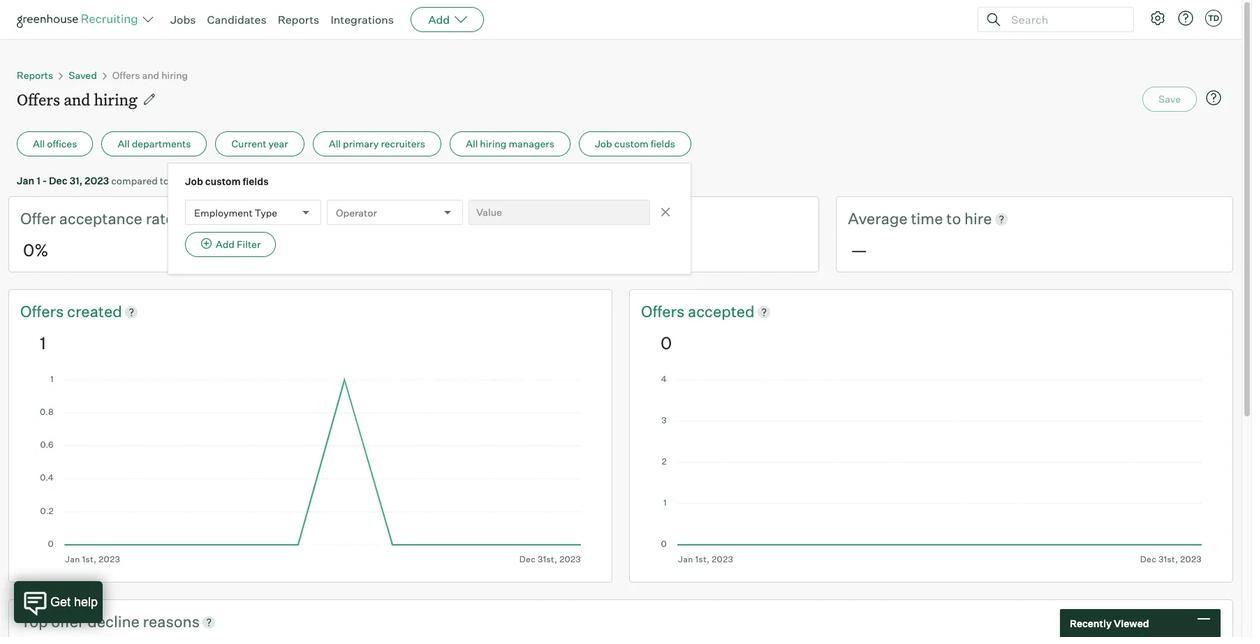 Task type: locate. For each thing, give the bounding box(es) containing it.
and up edit image
[[142, 69, 159, 81]]

1 average from the left
[[434, 209, 494, 228]]

2 xychart image from the left
[[661, 376, 1202, 564]]

0 horizontal spatial xychart image
[[40, 376, 581, 564]]

td button
[[1206, 10, 1222, 27]]

dec
[[49, 175, 67, 186], [203, 175, 222, 186]]

to left hire
[[947, 209, 961, 228]]

1 - from the left
[[42, 175, 47, 186]]

time
[[497, 209, 529, 228], [911, 209, 943, 228]]

offers link for 1
[[20, 301, 67, 322]]

offers
[[112, 69, 140, 81], [17, 89, 60, 110], [20, 302, 67, 320], [641, 302, 688, 320]]

- down all offices button
[[42, 175, 47, 186]]

offers and hiring down saved
[[17, 89, 137, 110]]

recently viewed
[[1070, 617, 1149, 629]]

1 horizontal spatial 31,
[[224, 175, 237, 186]]

0 horizontal spatial average
[[434, 209, 494, 228]]

1 horizontal spatial jan
[[171, 175, 189, 186]]

offers link up 0
[[641, 301, 688, 322]]

1 all from the left
[[33, 138, 45, 149]]

0 horizontal spatial reports link
[[17, 69, 53, 81]]

fields
[[651, 138, 675, 149], [243, 175, 269, 187]]

all hiring managers button
[[450, 131, 571, 156]]

2 offers link from the left
[[641, 301, 688, 322]]

-
[[42, 175, 47, 186], [197, 175, 201, 186]]

0 horizontal spatial average time to
[[434, 209, 551, 228]]

1 vertical spatial job custom fields
[[185, 175, 269, 187]]

0 horizontal spatial fields
[[243, 175, 269, 187]]

0 horizontal spatial custom
[[205, 175, 241, 187]]

xychart image for 1
[[40, 376, 581, 564]]

employment
[[194, 206, 253, 218]]

0 horizontal spatial add
[[216, 238, 235, 250]]

1 horizontal spatial average
[[848, 209, 908, 228]]

jan down departments
[[171, 175, 189, 186]]

reasons
[[143, 612, 200, 630]]

0 horizontal spatial job
[[185, 175, 203, 187]]

2 time from the left
[[911, 209, 943, 228]]

job
[[595, 138, 612, 149], [185, 175, 203, 187]]

0 horizontal spatial dec
[[49, 175, 67, 186]]

xychart image for 0
[[661, 376, 1202, 564]]

offers and hiring
[[112, 69, 188, 81], [17, 89, 137, 110]]

1 horizontal spatial custom
[[614, 138, 649, 149]]

0 vertical spatial and
[[142, 69, 159, 81]]

2 31, from the left
[[224, 175, 237, 186]]

average for fill
[[434, 209, 494, 228]]

2 horizontal spatial to
[[947, 209, 961, 228]]

time for hire
[[911, 209, 943, 228]]

0 horizontal spatial 31,
[[69, 175, 83, 186]]

integrations link
[[331, 13, 394, 27]]

—
[[851, 239, 868, 260]]

1 vertical spatial custom
[[205, 175, 241, 187]]

all
[[33, 138, 45, 149], [118, 138, 130, 149], [329, 138, 341, 149], [466, 138, 478, 149]]

0 horizontal spatial time
[[497, 209, 529, 228]]

1
[[36, 175, 40, 186], [191, 175, 195, 186], [40, 332, 46, 353]]

0 horizontal spatial job custom fields
[[185, 175, 269, 187]]

all left offices
[[33, 138, 45, 149]]

hiring
[[161, 69, 188, 81], [94, 89, 137, 110], [480, 138, 507, 149]]

hiring left managers
[[480, 138, 507, 149]]

0 horizontal spatial -
[[42, 175, 47, 186]]

1 horizontal spatial add
[[428, 13, 450, 27]]

reports link left saved
[[17, 69, 53, 81]]

31, left the 2023
[[69, 175, 83, 186]]

0 horizontal spatial reports
[[17, 69, 53, 81]]

1 horizontal spatial job custom fields
[[595, 138, 675, 149]]

2 vertical spatial hiring
[[480, 138, 507, 149]]

faq image
[[1206, 89, 1222, 106]]

Value text field
[[469, 200, 650, 225]]

0 vertical spatial reports
[[278, 13, 319, 27]]

1 horizontal spatial -
[[197, 175, 201, 186]]

viewed
[[1114, 617, 1149, 629]]

add inside 'button'
[[216, 238, 235, 250]]

1 vertical spatial hiring
[[94, 89, 137, 110]]

average time to for fill
[[434, 209, 551, 228]]

top offer decline
[[20, 612, 143, 630]]

31,
[[69, 175, 83, 186], [224, 175, 237, 186]]

1 time from the left
[[497, 209, 529, 228]]

to right compared
[[160, 175, 169, 186]]

compared
[[111, 175, 158, 186]]

4 all from the left
[[466, 138, 478, 149]]

dec down all offices button
[[49, 175, 67, 186]]

time left fill
[[497, 209, 529, 228]]

1 horizontal spatial average time to
[[848, 209, 965, 228]]

1 horizontal spatial reports link
[[278, 13, 319, 27]]

hiring left edit image
[[94, 89, 137, 110]]

average
[[434, 209, 494, 228], [848, 209, 908, 228]]

0
[[661, 332, 672, 353]]

0 vertical spatial add
[[428, 13, 450, 27]]

reports link right the candidates link
[[278, 13, 319, 27]]

and
[[142, 69, 159, 81], [64, 89, 90, 110]]

employment type
[[194, 206, 277, 218]]

0 vertical spatial fields
[[651, 138, 675, 149]]

1 horizontal spatial to
[[533, 209, 547, 228]]

dec up employment
[[203, 175, 222, 186]]

reports link
[[278, 13, 319, 27], [17, 69, 53, 81]]

31, left 2022
[[224, 175, 237, 186]]

edit image
[[142, 92, 156, 106]]

add for add
[[428, 13, 450, 27]]

job custom fields
[[595, 138, 675, 149], [185, 175, 269, 187]]

reports right the candidates link
[[278, 13, 319, 27]]

time for fill
[[497, 209, 529, 228]]

add
[[428, 13, 450, 27], [216, 238, 235, 250]]

1 horizontal spatial dec
[[203, 175, 222, 186]]

0 vertical spatial job custom fields
[[595, 138, 675, 149]]

type
[[255, 206, 277, 218]]

1 horizontal spatial reports
[[278, 13, 319, 27]]

xychart image
[[40, 376, 581, 564], [661, 376, 1202, 564]]

time left hire
[[911, 209, 943, 228]]

2 dec from the left
[[203, 175, 222, 186]]

0 horizontal spatial offers link
[[20, 301, 67, 322]]

0 vertical spatial job
[[595, 138, 612, 149]]

1 horizontal spatial time
[[911, 209, 943, 228]]

add inside popup button
[[428, 13, 450, 27]]

reports for bottommost the reports link
[[17, 69, 53, 81]]

1 horizontal spatial xychart image
[[661, 376, 1202, 564]]

3 all from the left
[[329, 138, 341, 149]]

current year
[[232, 138, 288, 149]]

all primary recruiters
[[329, 138, 425, 149]]

0 horizontal spatial and
[[64, 89, 90, 110]]

1 horizontal spatial and
[[142, 69, 159, 81]]

1 vertical spatial offers and hiring
[[17, 89, 137, 110]]

all left departments
[[118, 138, 130, 149]]

0 vertical spatial reports link
[[278, 13, 319, 27]]

jan 1 - dec 31, 2023 compared to jan 1 - dec 31, 2022
[[17, 175, 264, 186]]

and down saved
[[64, 89, 90, 110]]

1 horizontal spatial offers link
[[641, 301, 688, 322]]

custom
[[614, 138, 649, 149], [205, 175, 241, 187]]

accepted
[[688, 302, 755, 320]]

0 horizontal spatial jan
[[17, 175, 34, 186]]

2023
[[85, 175, 109, 186]]

add filter
[[216, 238, 261, 250]]

filter
[[237, 238, 261, 250]]

all for all departments
[[118, 138, 130, 149]]

reports for the top the reports link
[[278, 13, 319, 27]]

offers link
[[20, 301, 67, 322], [641, 301, 688, 322]]

average for hire
[[848, 209, 908, 228]]

custom inside button
[[614, 138, 649, 149]]

average time to
[[434, 209, 551, 228], [848, 209, 965, 228]]

jan up offer
[[17, 175, 34, 186]]

greenhouse recruiting image
[[17, 11, 142, 28]]

integrations
[[331, 13, 394, 27]]

1 horizontal spatial fields
[[651, 138, 675, 149]]

hiring down jobs
[[161, 69, 188, 81]]

primary
[[343, 138, 379, 149]]

- up employment
[[197, 175, 201, 186]]

1 offers link from the left
[[20, 301, 67, 322]]

0 vertical spatial custom
[[614, 138, 649, 149]]

1 horizontal spatial hiring
[[161, 69, 188, 81]]

offers link down 0%
[[20, 301, 67, 322]]

1 xychart image from the left
[[40, 376, 581, 564]]

all left managers
[[466, 138, 478, 149]]

jan
[[17, 175, 34, 186], [171, 175, 189, 186]]

1 average time to from the left
[[434, 209, 551, 228]]

accepted link
[[688, 301, 755, 322]]

offers and hiring up edit image
[[112, 69, 188, 81]]

reports
[[278, 13, 319, 27], [17, 69, 53, 81]]

2 - from the left
[[197, 175, 201, 186]]

1 horizontal spatial job
[[595, 138, 612, 149]]

2 all from the left
[[118, 138, 130, 149]]

all left primary on the top of page
[[329, 138, 341, 149]]

1 vertical spatial fields
[[243, 175, 269, 187]]

2 horizontal spatial hiring
[[480, 138, 507, 149]]

1 vertical spatial reports
[[17, 69, 53, 81]]

acceptance
[[59, 209, 142, 228]]

candidates
[[207, 13, 267, 27]]

to left fill
[[533, 209, 547, 228]]

to
[[160, 175, 169, 186], [533, 209, 547, 228], [947, 209, 961, 228]]

2 average time to from the left
[[848, 209, 965, 228]]

reports left saved
[[17, 69, 53, 81]]

2 average from the left
[[848, 209, 908, 228]]

1 31, from the left
[[69, 175, 83, 186]]

1 vertical spatial add
[[216, 238, 235, 250]]



Task type: describe. For each thing, give the bounding box(es) containing it.
offer
[[51, 612, 84, 630]]

all offices
[[33, 138, 77, 149]]

2 jan from the left
[[171, 175, 189, 186]]

0 vertical spatial hiring
[[161, 69, 188, 81]]

offers up all offices
[[17, 89, 60, 110]]

offers right saved
[[112, 69, 140, 81]]

to for fill
[[533, 209, 547, 228]]

Search text field
[[1008, 9, 1121, 30]]

saved link
[[69, 69, 97, 81]]

0 horizontal spatial hiring
[[94, 89, 137, 110]]

fields inside button
[[651, 138, 675, 149]]

all hiring managers
[[466, 138, 555, 149]]

current
[[232, 138, 266, 149]]

rate
[[146, 209, 174, 228]]

1 jan from the left
[[17, 175, 34, 186]]

recruiters
[[381, 138, 425, 149]]

0 vertical spatial offers and hiring
[[112, 69, 188, 81]]

configure image
[[1150, 10, 1167, 27]]

offices
[[47, 138, 77, 149]]

1 vertical spatial and
[[64, 89, 90, 110]]

departments
[[132, 138, 191, 149]]

offers down 0%
[[20, 302, 67, 320]]

add button
[[411, 7, 484, 32]]

1 dec from the left
[[49, 175, 67, 186]]

0%
[[23, 239, 49, 260]]

td
[[1208, 13, 1220, 23]]

offers link for 0
[[641, 301, 688, 322]]

offer
[[20, 209, 56, 228]]

1 vertical spatial reports link
[[17, 69, 53, 81]]

add filter button
[[185, 232, 276, 257]]

decline
[[88, 612, 140, 630]]

all for all offices
[[33, 138, 45, 149]]

all offices button
[[17, 131, 93, 156]]

recently
[[1070, 617, 1112, 629]]

offer acceptance
[[20, 209, 146, 228]]

add for add filter
[[216, 238, 235, 250]]

hire
[[965, 209, 992, 228]]

jobs link
[[170, 13, 196, 27]]

created link
[[67, 301, 122, 322]]

all departments button
[[102, 131, 207, 156]]

2022
[[239, 175, 264, 186]]

year
[[269, 138, 288, 149]]

created
[[67, 302, 122, 320]]

top
[[20, 612, 48, 630]]

job inside button
[[595, 138, 612, 149]]

job custom fields inside button
[[595, 138, 675, 149]]

offers and hiring link
[[112, 69, 188, 81]]

saved
[[69, 69, 97, 81]]

jobs
[[170, 13, 196, 27]]

to for hire
[[947, 209, 961, 228]]

all for all primary recruiters
[[329, 138, 341, 149]]

0 horizontal spatial to
[[160, 175, 169, 186]]

operator
[[336, 206, 377, 218]]

all for all hiring managers
[[466, 138, 478, 149]]

all departments
[[118, 138, 191, 149]]

job custom fields button
[[579, 131, 692, 156]]

td button
[[1203, 7, 1225, 29]]

offers up 0
[[641, 302, 688, 320]]

average time to for hire
[[848, 209, 965, 228]]

candidates link
[[207, 13, 267, 27]]

1 vertical spatial job
[[185, 175, 203, 187]]

current year button
[[215, 131, 304, 156]]

all primary recruiters button
[[313, 131, 441, 156]]

fill
[[551, 209, 567, 228]]

hiring inside button
[[480, 138, 507, 149]]

managers
[[509, 138, 555, 149]]



Task type: vqa. For each thing, say whether or not it's contained in the screenshot.
Integrations
yes



